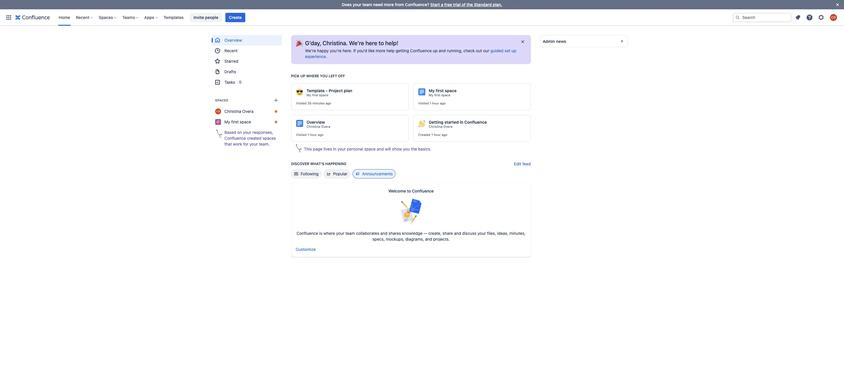 Task type: locate. For each thing, give the bounding box(es) containing it.
the left basics.
[[411, 147, 417, 152]]

1 horizontal spatial in
[[460, 120, 463, 125]]

1 vertical spatial close image
[[520, 39, 525, 44]]

1 right created
[[431, 133, 433, 137]]

:wave: image
[[418, 120, 425, 127], [418, 120, 425, 127]]

plan.
[[493, 2, 502, 7]]

will
[[385, 147, 391, 152]]

spaces down tasks
[[215, 99, 228, 102]]

1 vertical spatial visited 1 hour ago
[[296, 133, 324, 137]]

christina overa link up "on"
[[212, 106, 282, 117]]

more left from
[[384, 2, 394, 7]]

we're up "if"
[[349, 40, 364, 46]]

admin news
[[543, 39, 566, 44]]

unstar this space image for my first space
[[274, 120, 278, 125]]

created
[[247, 136, 261, 141]]

admin news button
[[541, 35, 628, 47]]

0 vertical spatial recent
[[76, 15, 89, 20]]

my first space
[[307, 93, 328, 97], [224, 120, 251, 125]]

getting started in confluence christina overa
[[429, 120, 487, 129]]

overview link
[[212, 35, 282, 46]]

share
[[442, 231, 453, 236]]

0 vertical spatial you
[[320, 74, 328, 78]]

recent
[[76, 15, 89, 20], [224, 48, 238, 53]]

guided
[[491, 48, 504, 53]]

1 up this
[[308, 133, 309, 137]]

if
[[353, 48, 356, 53]]

confluence right welcome
[[412, 189, 434, 194]]

team left collaborates
[[345, 231, 355, 236]]

templates link
[[162, 13, 185, 22]]

visited 1 hour ago
[[418, 101, 446, 105], [296, 133, 324, 137]]

1 horizontal spatial where
[[323, 231, 335, 236]]

to right welcome
[[407, 189, 411, 194]]

0 horizontal spatial recent
[[76, 15, 89, 20]]

1 vertical spatial where
[[323, 231, 335, 236]]

2 horizontal spatial my first space link
[[429, 93, 451, 97]]

0 horizontal spatial spaces
[[99, 15, 113, 20]]

create link
[[225, 13, 245, 22]]

you're
[[330, 48, 342, 53]]

1 vertical spatial recent
[[224, 48, 238, 53]]

1
[[430, 101, 431, 105], [308, 133, 309, 137], [431, 133, 433, 137]]

hour down my first space my first space
[[432, 101, 439, 105]]

1 horizontal spatial my first space link
[[307, 93, 328, 97]]

your right is
[[336, 231, 344, 236]]

edit
[[514, 162, 521, 167]]

up
[[433, 48, 438, 53], [512, 48, 516, 53], [300, 74, 305, 78]]

we're up experience
[[305, 48, 316, 53]]

1 horizontal spatial close image
[[834, 1, 841, 8]]

christina overa link
[[212, 106, 282, 117], [307, 125, 330, 129], [429, 125, 453, 129]]

0 horizontal spatial where
[[306, 74, 319, 78]]

confluence
[[410, 48, 432, 53], [464, 120, 487, 125], [224, 136, 246, 141], [412, 189, 434, 194], [296, 231, 318, 236]]

help
[[387, 48, 395, 53]]

0 vertical spatial we're
[[349, 40, 364, 46]]

to
[[379, 40, 384, 46], [407, 189, 411, 194]]

we're
[[349, 40, 364, 46], [305, 48, 316, 53]]

0 horizontal spatial overa
[[242, 109, 254, 114]]

ago down started
[[442, 133, 447, 137]]

your left personal
[[338, 147, 346, 152]]

0 horizontal spatial team
[[345, 231, 355, 236]]

the right the of
[[467, 2, 473, 7]]

you right the show
[[403, 147, 410, 152]]

1 horizontal spatial overa
[[321, 125, 330, 129]]

ago for my first space
[[440, 101, 446, 105]]

1 horizontal spatial you
[[403, 147, 410, 152]]

banner
[[0, 9, 844, 26]]

1 horizontal spatial overview
[[307, 120, 325, 125]]

admin
[[543, 39, 555, 44]]

minutes
[[312, 101, 325, 105]]

overa up lives
[[321, 125, 330, 129]]

created 1 hour ago
[[418, 133, 447, 137]]

christina overa link for overview
[[307, 125, 330, 129]]

1 down my first space my first space
[[430, 101, 431, 105]]

christina up the created 1 hour ago
[[429, 125, 443, 129]]

0 vertical spatial visited 1 hour ago
[[418, 101, 446, 105]]

confluence up work
[[224, 136, 246, 141]]

my first space link
[[307, 93, 328, 97], [429, 93, 451, 97], [212, 117, 282, 127]]

spaces right recent popup button
[[99, 15, 113, 20]]

does
[[342, 2, 352, 7]]

on
[[237, 130, 242, 135]]

visited down my first space my first space
[[418, 101, 429, 105]]

overa inside getting started in confluence christina overa
[[443, 125, 453, 129]]

news
[[556, 39, 566, 44]]

home link
[[57, 13, 72, 22]]

to right here
[[379, 40, 384, 46]]

my first space my first space
[[429, 88, 457, 97]]

0 vertical spatial the
[[467, 2, 473, 7]]

1 vertical spatial team
[[345, 231, 355, 236]]

here.
[[343, 48, 352, 53]]

1 horizontal spatial recent
[[224, 48, 238, 53]]

following button
[[291, 170, 321, 179]]

1 vertical spatial my first space
[[224, 120, 251, 125]]

2 horizontal spatial christina
[[429, 125, 443, 129]]

1 horizontal spatial 1
[[430, 101, 431, 105]]

close image
[[834, 1, 841, 8], [520, 39, 525, 44]]

create a space image
[[272, 97, 279, 104]]

1 horizontal spatial christina
[[307, 125, 320, 129]]

my first space link up "on"
[[212, 117, 282, 127]]

0 vertical spatial spaces
[[99, 15, 113, 20]]

more right like
[[376, 48, 385, 53]]

visited 1 hour ago down my first space my first space
[[418, 101, 446, 105]]

is
[[319, 231, 322, 236]]

ago for getting started in confluence
[[442, 133, 447, 137]]

where
[[306, 74, 319, 78], [323, 231, 335, 236]]

confluence right started
[[464, 120, 487, 125]]

spaces button
[[97, 13, 119, 22]]

ago down my first space my first space
[[440, 101, 446, 105]]

1 horizontal spatial visited 1 hour ago
[[418, 101, 446, 105]]

free
[[444, 2, 452, 7]]

1 vertical spatial overview
[[307, 120, 325, 125]]

christina up page
[[307, 125, 320, 129]]

2 horizontal spatial up
[[512, 48, 516, 53]]

0 horizontal spatial my first space
[[224, 120, 251, 125]]

hour down overview christina overa
[[310, 133, 317, 137]]

minutes,
[[509, 231, 525, 236]]

christina overa
[[224, 109, 254, 114]]

where inside confluence is where your team collaborates and shares knowledge — create, share and discuss your files, ideas, minutes, specs, mockups, diagrams, and projects.
[[323, 231, 335, 236]]

overview down visited 35 minutes ago
[[307, 120, 325, 125]]

0 vertical spatial in
[[460, 120, 463, 125]]

mockups,
[[386, 237, 404, 242]]

and left will on the left of page
[[377, 147, 384, 152]]

overa up responses,
[[242, 109, 254, 114]]

my first space link up getting
[[429, 93, 451, 97]]

spaces inside popup button
[[99, 15, 113, 20]]

visited up this
[[296, 133, 307, 137]]

you
[[320, 74, 328, 78], [403, 147, 410, 152]]

up right set
[[512, 48, 516, 53]]

up left running,
[[433, 48, 438, 53]]

unstar this space image
[[274, 109, 278, 114], [274, 120, 278, 125]]

visited 35 minutes ago
[[296, 101, 331, 105]]

0 horizontal spatial you
[[320, 74, 328, 78]]

0 vertical spatial where
[[306, 74, 319, 78]]

my first space up minutes
[[307, 93, 328, 97]]

invite people
[[194, 15, 218, 20]]

close image left admin
[[520, 39, 525, 44]]

you left left
[[320, 74, 328, 78]]

recent up starred
[[224, 48, 238, 53]]

2 horizontal spatial overa
[[443, 125, 453, 129]]

search image
[[735, 15, 740, 20]]

up right pick
[[300, 74, 305, 78]]

christina up based
[[224, 109, 241, 114]]

0 horizontal spatial overview
[[224, 38, 242, 43]]

overa up the created 1 hour ago
[[443, 125, 453, 129]]

team left "need" at left top
[[363, 2, 372, 7]]

your profile and preferences image
[[830, 14, 837, 21]]

your right "on"
[[243, 130, 251, 135]]

0 vertical spatial unstar this space image
[[274, 109, 278, 114]]

g'day,
[[305, 40, 321, 46]]

where right is
[[323, 231, 335, 236]]

ago right minutes
[[326, 101, 331, 105]]

1 horizontal spatial the
[[467, 2, 473, 7]]

visited 1 hour ago down overview christina overa
[[296, 133, 324, 137]]

your left files,
[[478, 231, 486, 236]]

1 horizontal spatial we're
[[349, 40, 364, 46]]

created
[[418, 133, 430, 137]]

close image up 'your profile and preferences' icon
[[834, 1, 841, 8]]

specs,
[[372, 237, 385, 242]]

basics.
[[418, 147, 431, 152]]

first
[[436, 88, 444, 93], [312, 93, 318, 97], [434, 93, 440, 97], [231, 120, 239, 125]]

1 vertical spatial spaces
[[215, 99, 228, 102]]

1 unstar this space image from the top
[[274, 109, 278, 114]]

1 vertical spatial you
[[403, 147, 410, 152]]

in right started
[[460, 120, 463, 125]]

hour down getting
[[434, 133, 441, 137]]

hour for christina
[[310, 133, 317, 137]]

2 horizontal spatial christina overa link
[[429, 125, 453, 129]]

ideas,
[[497, 231, 508, 236]]

your right does at the left of page
[[353, 2, 361, 7]]

0 horizontal spatial 1
[[308, 133, 309, 137]]

your
[[353, 2, 361, 7], [243, 130, 251, 135], [250, 142, 258, 147], [338, 147, 346, 152], [336, 231, 344, 236], [478, 231, 486, 236]]

in right lives
[[333, 147, 336, 152]]

0 horizontal spatial my first space link
[[212, 117, 282, 127]]

where for your
[[323, 231, 335, 236]]

recent inside popup button
[[76, 15, 89, 20]]

0 horizontal spatial we're
[[305, 48, 316, 53]]

1 vertical spatial in
[[333, 147, 336, 152]]

hour
[[432, 101, 439, 105], [310, 133, 317, 137], [434, 133, 441, 137]]

1 horizontal spatial team
[[363, 2, 372, 7]]

up inside guided set up experience
[[512, 48, 516, 53]]

discover
[[291, 162, 309, 166]]

overview inside group
[[224, 38, 242, 43]]

group
[[212, 35, 282, 88]]

1 for my
[[430, 101, 431, 105]]

1 vertical spatial unstar this space image
[[274, 120, 278, 125]]

my first space down christina overa
[[224, 120, 251, 125]]

1 vertical spatial the
[[411, 147, 417, 152]]

plan
[[344, 88, 352, 93]]

recent inside group
[[224, 48, 238, 53]]

ago
[[326, 101, 331, 105], [440, 101, 446, 105], [318, 133, 324, 137], [442, 133, 447, 137]]

confluence left is
[[296, 231, 318, 236]]

2 unstar this space image from the top
[[274, 120, 278, 125]]

1 horizontal spatial christina overa link
[[307, 125, 330, 129]]

off
[[338, 74, 345, 78]]

project
[[329, 88, 343, 93]]

of
[[462, 2, 466, 7]]

popular button
[[324, 170, 350, 179]]

:sunglasses: image
[[296, 89, 303, 96]]

more
[[384, 2, 394, 7], [376, 48, 385, 53]]

our
[[483, 48, 489, 53]]

unstar this space image down create a space icon
[[274, 109, 278, 114]]

0 horizontal spatial visited 1 hour ago
[[296, 133, 324, 137]]

collaborates
[[356, 231, 379, 236]]

confluence image
[[15, 14, 50, 21], [15, 14, 50, 21]]

where up template
[[306, 74, 319, 78]]

my first space link up minutes
[[307, 93, 328, 97]]

does your team need more from confluence? start a free trial of the standard plan.
[[342, 2, 502, 7]]

1 horizontal spatial spaces
[[215, 99, 228, 102]]

1 horizontal spatial my first space
[[307, 93, 328, 97]]

ago down overview christina overa
[[318, 133, 324, 137]]

2 horizontal spatial 1
[[431, 133, 433, 137]]

overview inside overview christina overa
[[307, 120, 325, 125]]

0 vertical spatial overview
[[224, 38, 242, 43]]

and down the —
[[425, 237, 432, 242]]

christina overa link up page
[[307, 125, 330, 129]]

overa
[[242, 109, 254, 114], [321, 125, 330, 129], [443, 125, 453, 129]]

1 horizontal spatial to
[[407, 189, 411, 194]]

unstar this space image up spaces
[[274, 120, 278, 125]]

the
[[467, 2, 473, 7], [411, 147, 417, 152]]

overview up recent link
[[224, 38, 242, 43]]

template
[[307, 88, 325, 93]]

appswitcher icon image
[[5, 14, 12, 21]]

started
[[445, 120, 459, 125]]

tasks
[[224, 80, 235, 85]]

customize
[[296, 247, 316, 252]]

recent right "home"
[[76, 15, 89, 20]]

0 horizontal spatial to
[[379, 40, 384, 46]]

christina overa link up the created 1 hour ago
[[429, 125, 453, 129]]

and left running,
[[439, 48, 446, 53]]

0 horizontal spatial christina
[[224, 109, 241, 114]]

confluence inside getting started in confluence christina overa
[[464, 120, 487, 125]]

edit feed button
[[514, 161, 531, 167]]

visited 1 hour ago for first
[[418, 101, 446, 105]]

0 horizontal spatial the
[[411, 147, 417, 152]]



Task type: describe. For each thing, give the bounding box(es) containing it.
template - project plan
[[307, 88, 352, 93]]

my first space link for minutes
[[307, 93, 328, 97]]

guided set up experience
[[305, 48, 516, 59]]

welcome
[[388, 189, 406, 194]]

1 vertical spatial to
[[407, 189, 411, 194]]

team.
[[259, 142, 270, 147]]

left
[[329, 74, 337, 78]]

Search field
[[733, 13, 792, 22]]

pick
[[291, 74, 299, 78]]

0 vertical spatial close image
[[834, 1, 841, 8]]

help!
[[385, 40, 398, 46]]

from
[[395, 2, 404, 7]]

edit feed
[[514, 162, 531, 167]]

getting
[[396, 48, 409, 53]]

christina inside overview christina overa
[[307, 125, 320, 129]]

0 horizontal spatial in
[[333, 147, 336, 152]]

0 horizontal spatial close image
[[520, 39, 525, 44]]

drafts
[[224, 69, 236, 74]]

confluence right "getting"
[[410, 48, 432, 53]]

here
[[366, 40, 377, 46]]

0 vertical spatial my first space
[[307, 93, 328, 97]]

files,
[[487, 231, 496, 236]]

drafts link
[[212, 67, 282, 77]]

trial
[[453, 2, 461, 7]]

work
[[233, 142, 242, 147]]

following
[[301, 172, 319, 177]]

hour for first
[[432, 101, 439, 105]]

unstar this space image for christina overa
[[274, 109, 278, 114]]

confluence?
[[405, 2, 429, 7]]

invite
[[194, 15, 204, 20]]

hour for started
[[434, 133, 441, 137]]

people
[[205, 15, 218, 20]]

create,
[[428, 231, 441, 236]]

shares
[[388, 231, 401, 236]]

a
[[441, 2, 443, 7]]

:sunglasses: image
[[296, 89, 303, 96]]

0 vertical spatial to
[[379, 40, 384, 46]]

banner containing home
[[0, 9, 844, 26]]

overa inside overview christina overa
[[321, 125, 330, 129]]

what's
[[310, 162, 324, 166]]

—
[[424, 231, 427, 236]]

set
[[505, 48, 511, 53]]

and up specs,
[[380, 231, 387, 236]]

0 horizontal spatial christina overa link
[[212, 106, 282, 117]]

overview christina overa
[[307, 120, 330, 129]]

notification icon image
[[794, 14, 802, 21]]

and right share
[[454, 231, 461, 236]]

feed
[[522, 162, 531, 167]]

confluence inside the based on your responses, confluence created spaces that work for your team.
[[224, 136, 246, 141]]

visited for my
[[418, 101, 429, 105]]

standard
[[474, 2, 492, 7]]

confluence inside confluence is where your team collaborates and shares knowledge — create, share and discuss your files, ideas, minutes, specs, mockups, diagrams, and projects.
[[296, 231, 318, 236]]

diagrams,
[[405, 237, 424, 242]]

projects.
[[433, 237, 450, 242]]

visited left the 35
[[296, 101, 307, 105]]

this page lives in your personal space and will show you the basics.
[[304, 147, 431, 152]]

settings icon image
[[818, 14, 825, 21]]

show
[[392, 147, 402, 152]]

customize link
[[296, 247, 316, 252]]

group containing overview
[[212, 35, 282, 88]]

knowledge
[[402, 231, 422, 236]]

christina inside getting started in confluence christina overa
[[429, 125, 443, 129]]

invite people button
[[190, 13, 222, 22]]

check
[[464, 48, 475, 53]]

35
[[308, 101, 312, 105]]

spaces
[[263, 136, 276, 141]]

this
[[304, 147, 312, 152]]

1 vertical spatial we're
[[305, 48, 316, 53]]

global element
[[4, 9, 732, 26]]

guided set up experience link
[[305, 48, 516, 59]]

1 for getting
[[431, 133, 433, 137]]

christina.
[[323, 40, 348, 46]]

teams button
[[121, 13, 141, 22]]

recent link
[[212, 46, 282, 56]]

0 horizontal spatial up
[[300, 74, 305, 78]]

experience
[[305, 54, 326, 59]]

responses,
[[253, 130, 273, 135]]

welcome to confluence
[[388, 189, 434, 194]]

create
[[229, 15, 242, 20]]

g'day, christina. we're here to help!
[[305, 40, 398, 46]]

welcome banner image
[[296, 40, 303, 47]]

start
[[430, 2, 440, 7]]

team inside confluence is where your team collaborates and shares knowledge — create, share and discuss your files, ideas, minutes, specs, mockups, diagrams, and projects.
[[345, 231, 355, 236]]

that
[[224, 142, 232, 147]]

happy
[[317, 48, 329, 53]]

visited for overview
[[296, 133, 307, 137]]

templates
[[164, 15, 184, 20]]

overview for overview christina overa
[[307, 120, 325, 125]]

1 horizontal spatial up
[[433, 48, 438, 53]]

visited 1 hour ago for christina
[[296, 133, 324, 137]]

announcements
[[362, 172, 393, 177]]

need
[[373, 2, 383, 7]]

in inside getting started in confluence christina overa
[[460, 120, 463, 125]]

1 vertical spatial more
[[376, 48, 385, 53]]

your down "created"
[[250, 142, 258, 147]]

getting
[[429, 120, 443, 125]]

popular
[[333, 172, 348, 177]]

personal
[[347, 147, 363, 152]]

based
[[224, 130, 236, 135]]

announcements button
[[353, 170, 396, 179]]

my first space link for hour
[[429, 93, 451, 97]]

start a free trial of the standard plan. link
[[430, 2, 502, 7]]

starred
[[224, 59, 238, 64]]

help icon image
[[806, 14, 813, 21]]

out
[[476, 48, 482, 53]]

like
[[368, 48, 375, 53]]

1 for overview
[[308, 133, 309, 137]]

ago for overview
[[318, 133, 324, 137]]

recent button
[[74, 13, 95, 22]]

teams
[[122, 15, 135, 20]]

overview for overview
[[224, 38, 242, 43]]

home
[[59, 15, 70, 20]]

.
[[326, 54, 327, 59]]

0
[[239, 80, 241, 85]]

0 vertical spatial more
[[384, 2, 394, 7]]

where for you
[[306, 74, 319, 78]]

apps button
[[143, 13, 160, 22]]

happening
[[325, 162, 346, 166]]

christina overa link for getting
[[429, 125, 453, 129]]

0 vertical spatial team
[[363, 2, 372, 7]]

you'd
[[357, 48, 367, 53]]



Task type: vqa. For each thing, say whether or not it's contained in the screenshot.
where corresponding to your
yes



